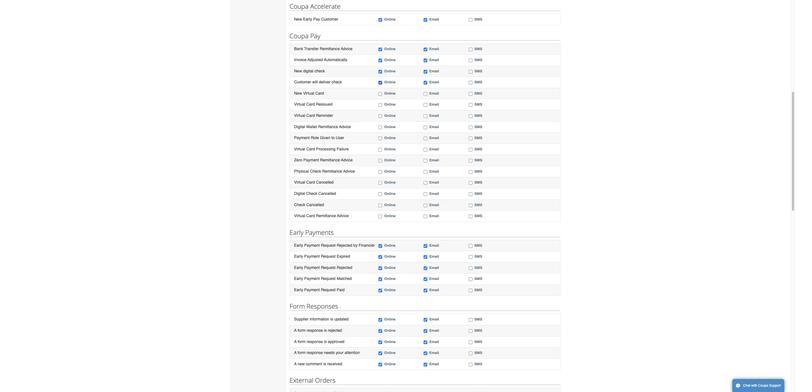 Task type: vqa. For each thing, say whether or not it's contained in the screenshot.
first you from the top of the page
no



Task type: locate. For each thing, give the bounding box(es) containing it.
check up virtual card cancelled
[[310, 169, 321, 174]]

digital left "wallet"
[[294, 125, 305, 129]]

0 horizontal spatial customer
[[294, 80, 311, 84]]

3 a from the top
[[294, 351, 297, 356]]

cancelled down virtual card cancelled
[[319, 192, 336, 196]]

sms for a form response is rejected
[[474, 329, 482, 333]]

early payment request expired
[[294, 255, 350, 259]]

6 email from the top
[[429, 91, 439, 96]]

16 sms from the top
[[474, 203, 482, 207]]

coupa
[[290, 2, 309, 11], [290, 31, 309, 40], [758, 384, 768, 388]]

failure
[[337, 147, 349, 151]]

remittance up automatically
[[320, 46, 340, 51]]

9 email from the top
[[429, 125, 439, 129]]

request
[[321, 243, 336, 248], [321, 255, 336, 259], [321, 266, 336, 270], [321, 277, 336, 282], [321, 288, 336, 293]]

23 email from the top
[[429, 318, 439, 322]]

a
[[294, 329, 297, 333], [294, 340, 297, 345], [294, 351, 297, 356], [294, 362, 297, 367]]

23 sms from the top
[[474, 318, 482, 322]]

1 email from the top
[[429, 17, 439, 21]]

online for a form response is approved
[[384, 340, 396, 345]]

a for a new comment is received
[[294, 362, 297, 367]]

4 email from the top
[[429, 69, 439, 73]]

online for bank transfer remittance advice
[[384, 47, 396, 51]]

18 sms from the top
[[474, 244, 482, 248]]

1 vertical spatial customer
[[294, 80, 311, 84]]

check down invoice adjusted automatically
[[315, 69, 325, 73]]

4 a from the top
[[294, 362, 297, 367]]

attention
[[345, 351, 360, 356]]

1 a from the top
[[294, 329, 297, 333]]

1 response from the top
[[307, 329, 323, 333]]

response for approved
[[307, 340, 323, 345]]

payment right zero
[[303, 158, 319, 163]]

1 vertical spatial coupa
[[290, 31, 309, 40]]

response for your
[[307, 351, 323, 356]]

digital check cancelled
[[294, 192, 336, 196]]

20 online from the top
[[384, 266, 396, 270]]

early for early payment request rejected
[[294, 266, 303, 270]]

email for early payment request paid
[[429, 288, 439, 293]]

virtual card reissued
[[294, 102, 333, 107]]

payment down early payment request expired
[[304, 266, 320, 270]]

new up virtual card reissued
[[294, 91, 302, 96]]

to
[[331, 136, 335, 140]]

21 online from the top
[[384, 277, 396, 282]]

digital
[[303, 69, 313, 73]]

check right deliver
[[332, 80, 342, 84]]

1 vertical spatial digital
[[294, 192, 305, 196]]

customer
[[321, 17, 338, 21], [294, 80, 311, 84]]

3 form from the top
[[298, 351, 306, 356]]

10 email from the top
[[429, 136, 439, 140]]

is for received
[[323, 362, 326, 367]]

request up early payment request matched
[[321, 266, 336, 270]]

rejected
[[337, 243, 352, 248], [337, 266, 352, 270]]

1 vertical spatial rejected
[[337, 266, 352, 270]]

virtual up zero
[[294, 147, 305, 151]]

supplier information is updated
[[294, 318, 349, 322]]

online for customer will deliver check
[[384, 80, 396, 84]]

17 online from the top
[[384, 214, 396, 218]]

payment for early payment request matched
[[304, 277, 320, 282]]

sms
[[474, 17, 482, 21], [474, 47, 482, 51], [474, 58, 482, 62], [474, 69, 482, 73], [474, 80, 482, 84], [474, 91, 482, 96], [474, 103, 482, 107], [474, 114, 482, 118], [474, 125, 482, 129], [474, 136, 482, 140], [474, 147, 482, 151], [474, 158, 482, 163], [474, 170, 482, 174], [474, 181, 482, 185], [474, 192, 482, 196], [474, 203, 482, 207], [474, 214, 482, 218], [474, 244, 482, 248], [474, 255, 482, 259], [474, 266, 482, 270], [474, 277, 482, 282], [474, 288, 482, 293], [474, 318, 482, 322], [474, 329, 482, 333], [474, 340, 482, 345], [474, 351, 482, 356], [474, 363, 482, 367]]

9 sms from the top
[[474, 125, 482, 129]]

16 online from the top
[[384, 203, 396, 207]]

early payment request paid
[[294, 288, 345, 293]]

24 online from the top
[[384, 329, 396, 333]]

21 sms from the top
[[474, 277, 482, 282]]

17 sms from the top
[[474, 214, 482, 218]]

1 digital from the top
[[294, 125, 305, 129]]

0 vertical spatial digital
[[294, 125, 305, 129]]

5 request from the top
[[321, 288, 336, 293]]

27 online from the top
[[384, 363, 396, 367]]

sms for zero payment remittance advice
[[474, 158, 482, 163]]

check
[[310, 169, 321, 174], [306, 192, 317, 196], [294, 203, 305, 207]]

is
[[330, 318, 333, 322], [324, 329, 327, 333], [324, 340, 327, 345], [323, 362, 326, 367]]

card down role
[[306, 147, 315, 151]]

email for virtual card cancelled
[[429, 181, 439, 185]]

coupa up bank
[[290, 31, 309, 40]]

sms for a form response needs your attention
[[474, 351, 482, 356]]

virtual for virtual card cancelled
[[294, 180, 305, 185]]

virtual down the new virtual card
[[294, 102, 305, 107]]

online for new virtual card
[[384, 91, 396, 96]]

coupa inside chat with coupa support button
[[758, 384, 768, 388]]

None checkbox
[[469, 18, 472, 22], [469, 48, 472, 51], [424, 59, 427, 62], [424, 70, 427, 74], [469, 70, 472, 74], [379, 81, 382, 85], [469, 81, 472, 85], [424, 103, 427, 107], [469, 103, 472, 107], [379, 115, 382, 118], [469, 115, 472, 118], [379, 126, 382, 129], [424, 137, 427, 141], [469, 137, 472, 141], [469, 148, 472, 152], [424, 159, 427, 163], [469, 159, 472, 163], [379, 170, 382, 174], [469, 170, 472, 174], [424, 182, 427, 185], [379, 193, 382, 196], [469, 193, 472, 196], [469, 204, 472, 208], [424, 215, 427, 219], [469, 215, 472, 219], [424, 245, 427, 248], [469, 245, 472, 248], [379, 256, 382, 259], [379, 267, 382, 271], [379, 278, 382, 282], [424, 278, 427, 282], [469, 289, 472, 293], [379, 319, 382, 322], [424, 319, 427, 322], [379, 330, 382, 334], [469, 330, 472, 334], [379, 341, 382, 345], [424, 341, 427, 345], [379, 352, 382, 356], [424, 352, 427, 356], [469, 352, 472, 356], [424, 363, 427, 367], [469, 363, 472, 367], [469, 18, 472, 22], [469, 48, 472, 51], [424, 59, 427, 62], [424, 70, 427, 74], [469, 70, 472, 74], [379, 81, 382, 85], [469, 81, 472, 85], [424, 103, 427, 107], [469, 103, 472, 107], [379, 115, 382, 118], [469, 115, 472, 118], [379, 126, 382, 129], [424, 137, 427, 141], [469, 137, 472, 141], [469, 148, 472, 152], [424, 159, 427, 163], [469, 159, 472, 163], [379, 170, 382, 174], [469, 170, 472, 174], [424, 182, 427, 185], [379, 193, 382, 196], [469, 193, 472, 196], [469, 204, 472, 208], [424, 215, 427, 219], [469, 215, 472, 219], [424, 245, 427, 248], [469, 245, 472, 248], [379, 256, 382, 259], [379, 267, 382, 271], [379, 278, 382, 282], [424, 278, 427, 282], [469, 289, 472, 293], [379, 319, 382, 322], [424, 319, 427, 322], [379, 330, 382, 334], [469, 330, 472, 334], [379, 341, 382, 345], [424, 341, 427, 345], [379, 352, 382, 356], [424, 352, 427, 356], [469, 352, 472, 356], [424, 363, 427, 367], [469, 363, 472, 367]]

response up comment
[[307, 351, 323, 356]]

form responses
[[290, 302, 338, 311]]

19 sms from the top
[[474, 255, 482, 259]]

2 rejected from the top
[[337, 266, 352, 270]]

check down virtual card cancelled
[[306, 192, 317, 196]]

card up "wallet"
[[306, 113, 315, 118]]

11 online from the top
[[384, 147, 396, 151]]

26 online from the top
[[384, 351, 396, 356]]

virtual card cancelled
[[294, 180, 334, 185]]

13 sms from the top
[[474, 170, 482, 174]]

form down a form response is rejected
[[298, 340, 306, 345]]

17 email from the top
[[429, 214, 439, 218]]

25 email from the top
[[429, 340, 439, 345]]

0 vertical spatial cancelled
[[316, 180, 334, 185]]

14 sms from the top
[[474, 181, 482, 185]]

20 email from the top
[[429, 266, 439, 270]]

18 email from the top
[[429, 244, 439, 248]]

form for a form response needs your attention
[[298, 351, 306, 356]]

remittance up payments
[[316, 214, 336, 218]]

2 new from the top
[[294, 69, 302, 73]]

early up the early payment request paid
[[294, 277, 303, 282]]

is left the approved
[[324, 340, 327, 345]]

2 request from the top
[[321, 255, 336, 259]]

new virtual card
[[294, 91, 324, 96]]

sms for customer will deliver check
[[474, 80, 482, 84]]

2 vertical spatial response
[[307, 351, 323, 356]]

27 email from the top
[[429, 363, 439, 367]]

14 email from the top
[[429, 181, 439, 185]]

form
[[290, 302, 305, 311]]

virtual down virtual card reissued
[[294, 113, 305, 118]]

coupa up new early pay customer at the left top of the page
[[290, 2, 309, 11]]

early up form
[[294, 288, 303, 293]]

new for new early pay customer
[[294, 17, 302, 21]]

6 sms from the top
[[474, 91, 482, 96]]

20 sms from the top
[[474, 266, 482, 270]]

6 online from the top
[[384, 91, 396, 96]]

new early pay customer
[[294, 17, 338, 21]]

virtual for virtual card reminder
[[294, 113, 305, 118]]

12 online from the top
[[384, 158, 396, 163]]

5 online from the top
[[384, 80, 396, 84]]

supplier
[[294, 318, 309, 322]]

0 vertical spatial new
[[294, 17, 302, 21]]

cancelled for virtual card cancelled
[[316, 180, 334, 185]]

email for virtual card processing failure
[[429, 147, 439, 151]]

1 vertical spatial check
[[306, 192, 317, 196]]

online for a form response needs your attention
[[384, 351, 396, 356]]

sms for virtual card reminder
[[474, 114, 482, 118]]

a new comment is received
[[294, 362, 342, 367]]

13 email from the top
[[429, 170, 439, 174]]

15 sms from the top
[[474, 192, 482, 196]]

26 email from the top
[[429, 351, 439, 356]]

12 sms from the top
[[474, 158, 482, 163]]

card for processing
[[306, 147, 315, 151]]

automatically
[[324, 58, 347, 62]]

request up early payment request rejected
[[321, 255, 336, 259]]

2 form from the top
[[298, 340, 306, 345]]

external orders
[[290, 377, 336, 386]]

sms for virtual card reissued
[[474, 103, 482, 107]]

early up early payment request rejected
[[294, 255, 303, 259]]

4 request from the top
[[321, 277, 336, 282]]

request for early payment request matched
[[321, 277, 336, 282]]

email for a new comment is received
[[429, 363, 439, 367]]

8 online from the top
[[384, 114, 396, 118]]

26 sms from the top
[[474, 351, 482, 356]]

3 sms from the top
[[474, 58, 482, 62]]

22 email from the top
[[429, 288, 439, 293]]

a for a form response is approved
[[294, 340, 297, 345]]

response down a form response is rejected
[[307, 340, 323, 345]]

advice
[[341, 46, 353, 51], [339, 125, 351, 129], [341, 158, 353, 163], [343, 169, 355, 174], [337, 214, 349, 218]]

coupa right with
[[758, 384, 768, 388]]

responses
[[307, 302, 338, 311]]

early for early payments
[[290, 228, 304, 237]]

payment
[[294, 136, 310, 140], [303, 158, 319, 163], [304, 243, 320, 248], [304, 255, 320, 259], [304, 266, 320, 270], [304, 277, 320, 282], [304, 288, 320, 293]]

virtual card remittance advice
[[294, 214, 349, 218]]

early down early payment request expired
[[294, 266, 303, 270]]

payment down early payment request matched
[[304, 288, 320, 293]]

sms for a form response is approved
[[474, 340, 482, 345]]

virtual card reminder
[[294, 113, 333, 118]]

payment up the early payment request paid
[[304, 277, 320, 282]]

22 online from the top
[[384, 288, 396, 293]]

remittance for payment
[[320, 158, 340, 163]]

25 online from the top
[[384, 340, 396, 345]]

email for early payment request rejected
[[429, 266, 439, 270]]

email for a form response is rejected
[[429, 329, 439, 333]]

2 vertical spatial coupa
[[758, 384, 768, 388]]

5 email from the top
[[429, 80, 439, 84]]

24 sms from the top
[[474, 329, 482, 333]]

card down the new virtual card
[[306, 102, 315, 107]]

24 email from the top
[[429, 329, 439, 333]]

11 email from the top
[[429, 147, 439, 151]]

form down supplier
[[298, 329, 306, 333]]

3 email from the top
[[429, 58, 439, 62]]

email for physical check remittance advice
[[429, 170, 439, 174]]

rejected up matched
[[337, 266, 352, 270]]

1 sms from the top
[[474, 17, 482, 21]]

7 online from the top
[[384, 103, 396, 107]]

expired
[[337, 255, 350, 259]]

online for digital check cancelled
[[384, 192, 396, 196]]

payment for early payment request rejected by financier
[[304, 243, 320, 248]]

pay
[[313, 17, 320, 21], [310, 31, 320, 40]]

online for supplier information is updated
[[384, 318, 396, 322]]

payment for early payment request paid
[[304, 288, 320, 293]]

online for early payment request matched
[[384, 277, 396, 282]]

8 email from the top
[[429, 114, 439, 118]]

customer left will
[[294, 80, 311, 84]]

card down the "customer will deliver check"
[[315, 91, 324, 96]]

0 vertical spatial customer
[[321, 17, 338, 21]]

sms for bank transfer remittance advice
[[474, 47, 482, 51]]

support
[[769, 384, 781, 388]]

1 vertical spatial response
[[307, 340, 323, 345]]

sms for virtual card processing failure
[[474, 147, 482, 151]]

a for a form response is rejected
[[294, 329, 297, 333]]

cancelled for digital check cancelled
[[319, 192, 336, 196]]

1 vertical spatial cancelled
[[319, 192, 336, 196]]

2 online from the top
[[384, 47, 396, 51]]

virtual card processing failure
[[294, 147, 349, 151]]

bank
[[294, 46, 303, 51]]

pay up transfer
[[310, 31, 320, 40]]

card up digital check cancelled
[[306, 180, 315, 185]]

advice for zero payment remittance advice
[[341, 158, 353, 163]]

check
[[315, 69, 325, 73], [332, 80, 342, 84]]

card
[[315, 91, 324, 96], [306, 102, 315, 107], [306, 113, 315, 118], [306, 147, 315, 151], [306, 180, 315, 185], [306, 214, 315, 218]]

remittance down processing
[[320, 158, 340, 163]]

remittance up given
[[318, 125, 338, 129]]

early payment request rejected
[[294, 266, 352, 270]]

email
[[429, 17, 439, 21], [429, 47, 439, 51], [429, 58, 439, 62], [429, 69, 439, 73], [429, 80, 439, 84], [429, 91, 439, 96], [429, 103, 439, 107], [429, 114, 439, 118], [429, 125, 439, 129], [429, 136, 439, 140], [429, 147, 439, 151], [429, 158, 439, 163], [429, 170, 439, 174], [429, 181, 439, 185], [429, 192, 439, 196], [429, 203, 439, 207], [429, 214, 439, 218], [429, 244, 439, 248], [429, 255, 439, 259], [429, 266, 439, 270], [429, 277, 439, 282], [429, 288, 439, 293], [429, 318, 439, 322], [429, 329, 439, 333], [429, 340, 439, 345], [429, 351, 439, 356], [429, 363, 439, 367]]

3 response from the top
[[307, 351, 323, 356]]

email for customer will deliver check
[[429, 80, 439, 84]]

advice for physical check remittance advice
[[343, 169, 355, 174]]

sms for digital check cancelled
[[474, 192, 482, 196]]

3 request from the top
[[321, 266, 336, 270]]

13 online from the top
[[384, 170, 396, 174]]

check down digital check cancelled
[[294, 203, 305, 207]]

virtual down check cancelled
[[294, 214, 305, 218]]

23 online from the top
[[384, 318, 396, 322]]

25 sms from the top
[[474, 340, 482, 345]]

18 online from the top
[[384, 244, 396, 248]]

chat with coupa support button
[[733, 380, 785, 393]]

2 email from the top
[[429, 47, 439, 51]]

early for early payment request paid
[[294, 288, 303, 293]]

5 sms from the top
[[474, 80, 482, 84]]

new up coupa pay
[[294, 17, 302, 21]]

chat with coupa support
[[743, 384, 781, 388]]

0 vertical spatial rejected
[[337, 243, 352, 248]]

response
[[307, 329, 323, 333], [307, 340, 323, 345], [307, 351, 323, 356]]

cancelled
[[316, 180, 334, 185], [319, 192, 336, 196], [306, 203, 324, 207]]

payment down 'early payments'
[[304, 243, 320, 248]]

online for virtual card reminder
[[384, 114, 396, 118]]

online for physical check remittance advice
[[384, 170, 396, 174]]

virtual
[[303, 91, 314, 96], [294, 102, 305, 107], [294, 113, 305, 118], [294, 147, 305, 151], [294, 180, 305, 185], [294, 214, 305, 218]]

9 online from the top
[[384, 125, 396, 129]]

rejected left by
[[337, 243, 352, 248]]

2 vertical spatial form
[[298, 351, 306, 356]]

1 new from the top
[[294, 17, 302, 21]]

online for early payment request expired
[[384, 255, 396, 259]]

sms for early payment request expired
[[474, 255, 482, 259]]

is left updated in the left bottom of the page
[[330, 318, 333, 322]]

remittance down zero payment remittance advice
[[322, 169, 342, 174]]

card down check cancelled
[[306, 214, 315, 218]]

None checkbox
[[379, 18, 382, 22], [424, 18, 427, 22], [379, 48, 382, 51], [424, 48, 427, 51], [379, 59, 382, 62], [469, 59, 472, 62], [379, 70, 382, 74], [424, 81, 427, 85], [379, 92, 382, 96], [424, 92, 427, 96], [469, 92, 472, 96], [379, 103, 382, 107], [424, 115, 427, 118], [424, 126, 427, 129], [469, 126, 472, 129], [379, 137, 382, 141], [379, 148, 382, 152], [424, 148, 427, 152], [379, 159, 382, 163], [424, 170, 427, 174], [379, 182, 382, 185], [469, 182, 472, 185], [424, 193, 427, 196], [379, 204, 382, 208], [424, 204, 427, 208], [379, 215, 382, 219], [379, 245, 382, 248], [424, 256, 427, 259], [469, 256, 472, 259], [424, 267, 427, 271], [469, 267, 472, 271], [469, 278, 472, 282], [379, 289, 382, 293], [424, 289, 427, 293], [469, 319, 472, 322], [424, 330, 427, 334], [469, 341, 472, 345], [379, 363, 382, 367], [379, 18, 382, 22], [424, 18, 427, 22], [379, 48, 382, 51], [424, 48, 427, 51], [379, 59, 382, 62], [469, 59, 472, 62], [379, 70, 382, 74], [424, 81, 427, 85], [379, 92, 382, 96], [424, 92, 427, 96], [469, 92, 472, 96], [379, 103, 382, 107], [424, 115, 427, 118], [424, 126, 427, 129], [469, 126, 472, 129], [379, 137, 382, 141], [379, 148, 382, 152], [424, 148, 427, 152], [379, 159, 382, 163], [424, 170, 427, 174], [379, 182, 382, 185], [469, 182, 472, 185], [424, 193, 427, 196], [379, 204, 382, 208], [424, 204, 427, 208], [379, 215, 382, 219], [379, 245, 382, 248], [424, 256, 427, 259], [469, 256, 472, 259], [424, 267, 427, 271], [469, 267, 472, 271], [469, 278, 472, 282], [379, 289, 382, 293], [424, 289, 427, 293], [469, 319, 472, 322], [424, 330, 427, 334], [469, 341, 472, 345], [379, 363, 382, 367]]

digital up check cancelled
[[294, 192, 305, 196]]

4 sms from the top
[[474, 69, 482, 73]]

1 form from the top
[[298, 329, 306, 333]]

sms for early payment request rejected
[[474, 266, 482, 270]]

16 email from the top
[[429, 203, 439, 207]]

0 vertical spatial coupa
[[290, 2, 309, 11]]

virtual down physical
[[294, 180, 305, 185]]

customer down accelerate
[[321, 17, 338, 21]]

physical check remittance advice
[[294, 169, 355, 174]]

new left digital
[[294, 69, 302, 73]]

pay down coupa accelerate
[[313, 17, 320, 21]]

0 vertical spatial form
[[298, 329, 306, 333]]

email for new digital check
[[429, 69, 439, 73]]

3 new from the top
[[294, 91, 302, 96]]

sms for supplier information is updated
[[474, 318, 482, 322]]

0 vertical spatial response
[[307, 329, 323, 333]]

coupa accelerate
[[290, 2, 341, 11]]

form
[[298, 329, 306, 333], [298, 340, 306, 345], [298, 351, 306, 356]]

digital
[[294, 125, 305, 129], [294, 192, 305, 196]]

0 vertical spatial check
[[315, 69, 325, 73]]

3 online from the top
[[384, 58, 396, 62]]

request up early payment request expired
[[321, 243, 336, 248]]

adjusted
[[308, 58, 323, 62]]

request down early payment request rejected
[[321, 277, 336, 282]]

10 sms from the top
[[474, 136, 482, 140]]

request for early payment request expired
[[321, 255, 336, 259]]

request down early payment request matched
[[321, 288, 336, 293]]

a form response is rejected
[[294, 329, 342, 333]]

1 rejected from the top
[[337, 243, 352, 248]]

sms for digital wallet remittance advice
[[474, 125, 482, 129]]

15 email from the top
[[429, 192, 439, 196]]

wallet
[[306, 125, 317, 129]]

0 horizontal spatial check
[[315, 69, 325, 73]]

invoice adjusted automatically
[[294, 58, 347, 62]]

new
[[294, 17, 302, 21], [294, 69, 302, 73], [294, 91, 302, 96]]

0 vertical spatial check
[[310, 169, 321, 174]]

response up a form response is approved
[[307, 329, 323, 333]]

rejected for early payment request rejected by financier
[[337, 243, 352, 248]]

payment role given to user
[[294, 136, 344, 140]]

early payment request rejected by financier
[[294, 243, 375, 248]]

2 response from the top
[[307, 340, 323, 345]]

12 email from the top
[[429, 158, 439, 163]]

7 email from the top
[[429, 103, 439, 107]]

15 online from the top
[[384, 192, 396, 196]]

1 vertical spatial new
[[294, 69, 302, 73]]

cancelled down physical check remittance advice
[[316, 180, 334, 185]]

19 email from the top
[[429, 255, 439, 259]]

is left rejected
[[324, 329, 327, 333]]

27 sms from the top
[[474, 363, 482, 367]]

14 online from the top
[[384, 181, 396, 185]]

2 sms from the top
[[474, 47, 482, 51]]

email for supplier information is updated
[[429, 318, 439, 322]]

2 digital from the top
[[294, 192, 305, 196]]

10 online from the top
[[384, 136, 396, 140]]

cancelled down digital check cancelled
[[306, 203, 324, 207]]

early payment request matched
[[294, 277, 352, 282]]

sms for early payment request paid
[[474, 288, 482, 293]]

email for digital wallet remittance advice
[[429, 125, 439, 129]]

form up new
[[298, 351, 306, 356]]

online for early payment request rejected
[[384, 266, 396, 270]]

is left received
[[323, 362, 326, 367]]

online
[[384, 17, 396, 21], [384, 47, 396, 51], [384, 58, 396, 62], [384, 69, 396, 73], [384, 80, 396, 84], [384, 91, 396, 96], [384, 103, 396, 107], [384, 114, 396, 118], [384, 125, 396, 129], [384, 136, 396, 140], [384, 147, 396, 151], [384, 158, 396, 163], [384, 170, 396, 174], [384, 181, 396, 185], [384, 192, 396, 196], [384, 203, 396, 207], [384, 214, 396, 218], [384, 244, 396, 248], [384, 255, 396, 259], [384, 266, 396, 270], [384, 277, 396, 282], [384, 288, 396, 293], [384, 318, 396, 322], [384, 329, 396, 333], [384, 340, 396, 345], [384, 351, 396, 356], [384, 363, 396, 367]]

card for reissued
[[306, 102, 315, 107]]

1 vertical spatial form
[[298, 340, 306, 345]]

early for early payment request matched
[[294, 277, 303, 282]]

2 vertical spatial new
[[294, 91, 302, 96]]

online for zero payment remittance advice
[[384, 158, 396, 163]]

sms for invoice adjusted automatically
[[474, 58, 482, 62]]

8 sms from the top
[[474, 114, 482, 118]]

payment up early payment request rejected
[[304, 255, 320, 259]]

check for digital
[[306, 192, 317, 196]]

1 horizontal spatial check
[[332, 80, 342, 84]]

early down 'early payments'
[[294, 243, 303, 248]]

22 sms from the top
[[474, 288, 482, 293]]

21 email from the top
[[429, 277, 439, 282]]

1 online from the top
[[384, 17, 396, 21]]

payment left role
[[294, 136, 310, 140]]

1 request from the top
[[321, 243, 336, 248]]

remittance for check
[[322, 169, 342, 174]]

2 a from the top
[[294, 340, 297, 345]]

early left payments
[[290, 228, 304, 237]]

7 sms from the top
[[474, 103, 482, 107]]

remittance
[[320, 46, 340, 51], [318, 125, 338, 129], [320, 158, 340, 163], [322, 169, 342, 174], [316, 214, 336, 218]]

early
[[303, 17, 312, 21], [290, 228, 304, 237], [294, 243, 303, 248], [294, 255, 303, 259], [294, 266, 303, 270], [294, 277, 303, 282], [294, 288, 303, 293]]

matched
[[337, 277, 352, 282]]

zero
[[294, 158, 302, 163]]



Task type: describe. For each thing, give the bounding box(es) containing it.
form for a form response is approved
[[298, 340, 306, 345]]

1 vertical spatial check
[[332, 80, 342, 84]]

is for approved
[[324, 340, 327, 345]]

digital wallet remittance advice
[[294, 125, 351, 129]]

paid
[[337, 288, 345, 293]]

online for virtual card cancelled
[[384, 181, 396, 185]]

payment for early payment request rejected
[[304, 266, 320, 270]]

rejected for early payment request rejected
[[337, 266, 352, 270]]

2 vertical spatial cancelled
[[306, 203, 324, 207]]

new
[[298, 362, 305, 367]]

new for new digital check
[[294, 69, 302, 73]]

online for early payment request rejected by financier
[[384, 244, 396, 248]]

invoice
[[294, 58, 307, 62]]

email for virtual card remittance advice
[[429, 214, 439, 218]]

email for virtual card reminder
[[429, 114, 439, 118]]

payment for early payment request expired
[[304, 255, 320, 259]]

given
[[320, 136, 330, 140]]

remittance for card
[[316, 214, 336, 218]]

new digital check
[[294, 69, 325, 73]]

email for bank transfer remittance advice
[[429, 47, 439, 51]]

approved
[[328, 340, 344, 345]]

response for rejected
[[307, 329, 323, 333]]

online for early payment request paid
[[384, 288, 396, 293]]

user
[[336, 136, 344, 140]]

remittance for wallet
[[318, 125, 338, 129]]

online for virtual card processing failure
[[384, 147, 396, 151]]

email for new early pay customer
[[429, 17, 439, 21]]

physical
[[294, 169, 309, 174]]

sms for payment role given to user
[[474, 136, 482, 140]]

email for a form response is approved
[[429, 340, 439, 345]]

processing
[[316, 147, 336, 151]]

card for cancelled
[[306, 180, 315, 185]]

card for reminder
[[306, 113, 315, 118]]

sms for a new comment is received
[[474, 363, 482, 367]]

a form response needs your attention
[[294, 351, 360, 356]]

digital for digital wallet remittance advice
[[294, 125, 305, 129]]

sms for check cancelled
[[474, 203, 482, 207]]

sms for virtual card cancelled
[[474, 181, 482, 185]]

email for early payment request expired
[[429, 255, 439, 259]]

sms for new virtual card
[[474, 91, 482, 96]]

virtual for virtual card reissued
[[294, 102, 305, 107]]

online for new early pay customer
[[384, 17, 396, 21]]

email for early payment request matched
[[429, 277, 439, 282]]

advice for virtual card remittance advice
[[337, 214, 349, 218]]

request for early payment request paid
[[321, 288, 336, 293]]

virtual for virtual card processing failure
[[294, 147, 305, 151]]

transfer
[[304, 46, 319, 51]]

coupa for coupa accelerate
[[290, 2, 309, 11]]

email for payment role given to user
[[429, 136, 439, 140]]

0 vertical spatial pay
[[313, 17, 320, 21]]

2 vertical spatial check
[[294, 203, 305, 207]]

online for new digital check
[[384, 69, 396, 73]]

new for new virtual card
[[294, 91, 302, 96]]

online for payment role given to user
[[384, 136, 396, 140]]

orders
[[315, 377, 336, 386]]

with
[[751, 384, 757, 388]]

check for physical
[[310, 169, 321, 174]]

a form response is approved
[[294, 340, 344, 345]]

request for early payment request rejected by financier
[[321, 243, 336, 248]]

sms for new early pay customer
[[474, 17, 482, 21]]

financier
[[359, 243, 375, 248]]

is for rejected
[[324, 329, 327, 333]]

accelerate
[[310, 2, 341, 11]]

coupa pay
[[290, 31, 320, 40]]

advice for digital wallet remittance advice
[[339, 125, 351, 129]]

virtual up virtual card reissued
[[303, 91, 314, 96]]

online for invoice adjusted automatically
[[384, 58, 396, 62]]

your
[[336, 351, 344, 356]]

bank transfer remittance advice
[[294, 46, 353, 51]]

zero payment remittance advice
[[294, 158, 353, 163]]

early for early payment request rejected by financier
[[294, 243, 303, 248]]

coupa for coupa pay
[[290, 31, 309, 40]]

digital for digital check cancelled
[[294, 192, 305, 196]]

information
[[310, 318, 329, 322]]

online for virtual card remittance advice
[[384, 214, 396, 218]]

email for digital check cancelled
[[429, 192, 439, 196]]

by
[[353, 243, 358, 248]]

chat
[[743, 384, 750, 388]]

received
[[327, 362, 342, 367]]

1 vertical spatial pay
[[310, 31, 320, 40]]

role
[[311, 136, 319, 140]]

updated
[[334, 318, 349, 322]]

online for check cancelled
[[384, 203, 396, 207]]

form for a form response is rejected
[[298, 329, 306, 333]]

sms for virtual card remittance advice
[[474, 214, 482, 218]]

email for new virtual card
[[429, 91, 439, 96]]

sms for early payment request matched
[[474, 277, 482, 282]]

reminder
[[316, 113, 333, 118]]

deliver
[[319, 80, 331, 84]]

payments
[[305, 228, 334, 237]]

online for digital wallet remittance advice
[[384, 125, 396, 129]]

rejected
[[328, 329, 342, 333]]

1 horizontal spatial customer
[[321, 17, 338, 21]]

online for virtual card reissued
[[384, 103, 396, 107]]

card for remittance
[[306, 214, 315, 218]]

email for zero payment remittance advice
[[429, 158, 439, 163]]

check cancelled
[[294, 203, 324, 207]]

comment
[[306, 362, 322, 367]]

online for a new comment is received
[[384, 363, 396, 367]]

needs
[[324, 351, 335, 356]]

sms for new digital check
[[474, 69, 482, 73]]

reissued
[[316, 102, 333, 107]]

external
[[290, 377, 313, 386]]

customer will deliver check
[[294, 80, 342, 84]]

virtual for virtual card remittance advice
[[294, 214, 305, 218]]

email for invoice adjusted automatically
[[429, 58, 439, 62]]

early down coupa accelerate
[[303, 17, 312, 21]]

will
[[312, 80, 318, 84]]

early payments
[[290, 228, 334, 237]]

early for early payment request expired
[[294, 255, 303, 259]]



